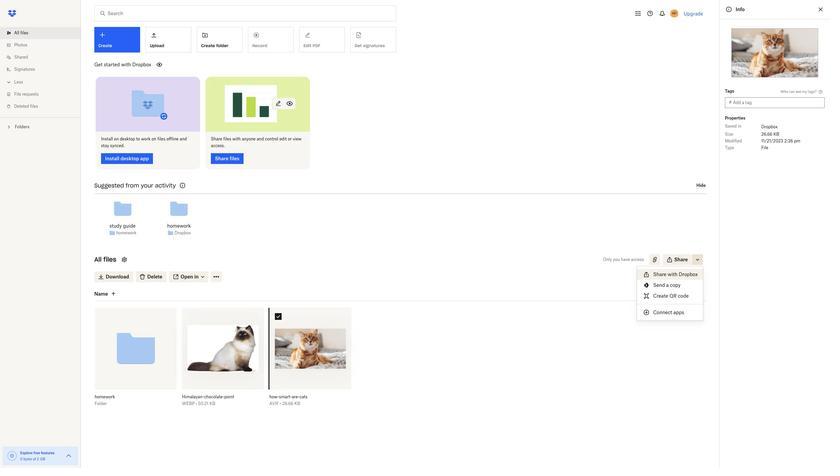 Task type: locate. For each thing, give the bounding box(es) containing it.
share inside menu item
[[653, 272, 667, 277]]

kb
[[774, 132, 779, 137], [210, 401, 215, 406], [294, 401, 300, 406]]

all files link
[[5, 27, 81, 39]]

who can see my tags?
[[781, 90, 817, 94]]

guide
[[123, 223, 136, 229]]

get started with dropbox
[[94, 62, 151, 67]]

share for share
[[674, 257, 688, 262]]

0 horizontal spatial kb
[[210, 401, 215, 406]]

26.66 down "smart-"
[[282, 401, 293, 406]]

access.
[[211, 143, 225, 148]]

0 vertical spatial with
[[121, 62, 131, 67]]

create inside 'menu item'
[[653, 293, 668, 299]]

control
[[265, 136, 278, 141]]

photos
[[14, 42, 27, 48]]

1 vertical spatial with
[[232, 136, 241, 141]]

with
[[121, 62, 131, 67], [232, 136, 241, 141], [668, 272, 678, 277]]

create for create qr code
[[653, 293, 668, 299]]

and inside install on desktop to work on files offline and stay synced.
[[180, 136, 187, 141]]

1 vertical spatial 26.66
[[282, 401, 293, 406]]

26.66 kb
[[761, 132, 779, 137]]

2 horizontal spatial kb
[[774, 132, 779, 137]]

create down send at right bottom
[[653, 293, 668, 299]]

1 horizontal spatial kb
[[294, 401, 300, 406]]

1 horizontal spatial on
[[152, 136, 156, 141]]

create left folder
[[201, 43, 215, 48]]

1 horizontal spatial homework link
[[167, 222, 191, 230]]

study
[[110, 223, 122, 229]]

0 horizontal spatial file
[[14, 92, 21, 97]]

tags
[[725, 89, 734, 94]]

kb down "are-"
[[294, 401, 300, 406]]

1 horizontal spatial 26.66
[[761, 132, 772, 137]]

1 horizontal spatial file
[[761, 145, 768, 150]]

gb
[[40, 457, 45, 461]]

0 horizontal spatial create
[[201, 43, 215, 48]]

name button
[[94, 290, 151, 298]]

1 vertical spatial homework link
[[116, 230, 136, 237]]

26.66 up 11/21/2023
[[761, 132, 772, 137]]

or
[[288, 136, 292, 141]]

2:36
[[784, 138, 793, 144]]

anyone
[[242, 136, 256, 141]]

0 vertical spatial homework link
[[167, 222, 191, 230]]

name
[[94, 291, 108, 297]]

1 vertical spatial all files
[[94, 256, 116, 263]]

edit
[[279, 136, 287, 141]]

started
[[104, 62, 120, 67]]

with inside share files with anyone and control edit or view access.
[[232, 136, 241, 141]]

create qr code
[[653, 293, 689, 299]]

in
[[738, 124, 742, 129]]

create inside button
[[201, 43, 215, 48]]

how-
[[269, 394, 279, 400]]

0 horizontal spatial and
[[180, 136, 187, 141]]

on right work
[[152, 136, 156, 141]]

synced.
[[110, 143, 125, 148]]

list containing all files
[[0, 23, 81, 117]]

0 vertical spatial create
[[201, 43, 215, 48]]

and right offline
[[180, 136, 187, 141]]

0 horizontal spatial with
[[121, 62, 131, 67]]

kb down chocolate-
[[210, 401, 215, 406]]

1 vertical spatial all
[[94, 256, 102, 263]]

qr
[[670, 293, 677, 299]]

share up the share with dropbox
[[674, 257, 688, 262]]

0 horizontal spatial •
[[196, 401, 197, 406]]

kb inside how-smart-are-cats avif • 26.66 kb
[[294, 401, 300, 406]]

create qr code menu item
[[637, 291, 703, 302]]

with up "copy"
[[668, 272, 678, 277]]

files
[[20, 30, 28, 35], [30, 104, 38, 109], [157, 136, 165, 141], [223, 136, 231, 141], [103, 256, 116, 263]]

1
[[660, 274, 662, 280]]

file for file requests
[[14, 92, 21, 97]]

with right started at the left top of page
[[121, 62, 131, 67]]

1 vertical spatial file
[[761, 145, 768, 150]]

list
[[0, 23, 81, 117]]

share for share with dropbox
[[653, 272, 667, 277]]

2 vertical spatial homework
[[95, 394, 115, 400]]

26.66
[[761, 132, 772, 137], [282, 401, 293, 406]]

/how smart are cats.avif image
[[731, 28, 818, 77]]

with left anyone
[[232, 136, 241, 141]]

homework
[[167, 223, 191, 229], [116, 230, 136, 236], [95, 394, 115, 400]]

all
[[14, 30, 19, 35], [94, 256, 102, 263]]

1 • from the left
[[196, 401, 197, 406]]

have
[[621, 257, 630, 262]]

2 • from the left
[[280, 401, 281, 406]]

with inside menu item
[[668, 272, 678, 277]]

0 horizontal spatial all
[[14, 30, 19, 35]]

share up access.
[[211, 136, 222, 141]]

with for started
[[121, 62, 131, 67]]

file, himalayan-chocolate-point.webp row
[[182, 308, 264, 411]]

all inside all files link
[[14, 30, 19, 35]]

kb up 11/21/2023
[[774, 132, 779, 137]]

apps
[[673, 310, 684, 315]]

your
[[141, 182, 153, 189]]

connect apps
[[653, 310, 684, 315]]

signatures
[[14, 67, 35, 72]]

0 vertical spatial homework
[[167, 223, 191, 229]]

0 vertical spatial 26.66
[[761, 132, 772, 137]]

0 vertical spatial all files
[[14, 30, 28, 35]]

signatures link
[[5, 63, 81, 75]]

1 horizontal spatial and
[[257, 136, 264, 141]]

1 vertical spatial create
[[653, 293, 668, 299]]

26.66 inside how-smart-are-cats avif • 26.66 kb
[[282, 401, 293, 406]]

info
[[736, 6, 745, 12]]

file down less
[[14, 92, 21, 97]]

2 horizontal spatial share
[[674, 257, 688, 262]]

homework link
[[167, 222, 191, 230], [116, 230, 136, 237]]

1 horizontal spatial share
[[653, 272, 667, 277]]

all files list item
[[0, 27, 81, 39]]

modified
[[725, 138, 742, 144]]

0 horizontal spatial 26.66
[[282, 401, 293, 406]]

tags?
[[808, 90, 817, 94]]

pm
[[794, 138, 800, 144]]

homework link up dropbox link
[[167, 222, 191, 230]]

file inside file requests link
[[14, 92, 21, 97]]

cats
[[300, 394, 308, 400]]

0 vertical spatial share
[[211, 136, 222, 141]]

0 horizontal spatial homework
[[95, 394, 115, 400]]

folder, homework row
[[95, 308, 177, 411]]

all files inside all files link
[[14, 30, 28, 35]]

send a copy menu item
[[637, 280, 703, 291]]

0 vertical spatial all
[[14, 30, 19, 35]]

stay
[[101, 143, 109, 148]]

install on desktop to work on files offline and stay synced.
[[101, 136, 187, 148]]

0 horizontal spatial share
[[211, 136, 222, 141]]

how-smart-are-cats button
[[269, 394, 337, 400]]

• inside how-smart-are-cats avif • 26.66 kb
[[280, 401, 281, 406]]

create
[[201, 43, 215, 48], [653, 293, 668, 299]]

1 horizontal spatial homework
[[116, 230, 136, 236]]

homework down guide
[[116, 230, 136, 236]]

dropbox
[[132, 62, 151, 67], [761, 124, 778, 129], [175, 230, 191, 236], [679, 272, 698, 277]]

2 horizontal spatial with
[[668, 272, 678, 277]]

and left control on the top left of the page
[[257, 136, 264, 141]]

file down 11/21/2023
[[761, 145, 768, 150]]

share up send at right bottom
[[653, 272, 667, 277]]

homework up folder
[[95, 394, 115, 400]]

folders button
[[0, 122, 81, 132]]

dropbox image
[[5, 7, 19, 20]]

all files
[[14, 30, 28, 35], [94, 256, 116, 263]]

0 horizontal spatial on
[[114, 136, 119, 141]]

2 vertical spatial share
[[653, 272, 667, 277]]

on
[[114, 136, 119, 141], [152, 136, 156, 141]]

1 vertical spatial share
[[674, 257, 688, 262]]

1 horizontal spatial with
[[232, 136, 241, 141]]

from
[[126, 182, 139, 189]]

• right avif
[[280, 401, 281, 406]]

None field
[[0, 0, 52, 7]]

view
[[293, 136, 302, 141]]

file
[[14, 92, 21, 97], [761, 145, 768, 150]]

who can see my tags? image
[[818, 89, 823, 95]]

1 horizontal spatial •
[[280, 401, 281, 406]]

can
[[789, 90, 795, 94]]

homework link down guide
[[116, 230, 136, 237]]

only you have access
[[603, 257, 644, 262]]

• left 50.21
[[196, 401, 197, 406]]

share
[[211, 136, 222, 141], [674, 257, 688, 262], [653, 272, 667, 277]]

connect
[[653, 310, 672, 315]]

share inside button
[[674, 257, 688, 262]]

share inside share files with anyone and control edit or view access.
[[211, 136, 222, 141]]

see
[[796, 90, 801, 94]]

less image
[[5, 79, 12, 86]]

file requests link
[[5, 88, 81, 100]]

• inside himalayan-chocolate-point webp • 50.21 kb
[[196, 401, 197, 406]]

access
[[631, 257, 644, 262]]

2 vertical spatial with
[[668, 272, 678, 277]]

on up synced.
[[114, 136, 119, 141]]

0 vertical spatial file
[[14, 92, 21, 97]]

and
[[180, 136, 187, 141], [257, 136, 264, 141]]

create folder
[[201, 43, 228, 48]]

quota usage element
[[7, 451, 18, 462]]

2 and from the left
[[257, 136, 264, 141]]

#
[[729, 100, 732, 105]]

0 horizontal spatial homework link
[[116, 230, 136, 237]]

homework folder
[[95, 394, 115, 406]]

files inside list item
[[20, 30, 28, 35]]

1 horizontal spatial create
[[653, 293, 668, 299]]

upgrade
[[684, 11, 703, 16]]

work
[[141, 136, 151, 141]]

homework up dropbox link
[[167, 223, 191, 229]]

0 horizontal spatial all files
[[14, 30, 28, 35]]

1 and from the left
[[180, 136, 187, 141]]



Task type: describe. For each thing, give the bounding box(es) containing it.
file requests
[[14, 92, 39, 97]]

share files with anyone and control edit or view access.
[[211, 136, 302, 148]]

deleted files link
[[5, 100, 81, 113]]

11/21/2023
[[761, 138, 783, 144]]

how-smart-are-cats avif • 26.66 kb
[[269, 394, 308, 406]]

himalayan-chocolate-point button
[[182, 394, 249, 400]]

dropbox inside menu item
[[679, 272, 698, 277]]

1 selected
[[660, 274, 683, 280]]

smart-
[[279, 394, 292, 400]]

create for create folder
[[201, 43, 215, 48]]

create folder button
[[197, 27, 243, 53]]

less
[[14, 80, 23, 85]]

close right sidebar image
[[817, 5, 825, 13]]

bytes
[[23, 457, 32, 461]]

2 on from the left
[[152, 136, 156, 141]]

1 horizontal spatial all
[[94, 256, 102, 263]]

0
[[20, 457, 22, 461]]

files inside install on desktop to work on files offline and stay synced.
[[157, 136, 165, 141]]

1 on from the left
[[114, 136, 119, 141]]

of
[[33, 457, 36, 461]]

folders
[[15, 124, 30, 129]]

shared link
[[5, 51, 81, 63]]

properties
[[725, 116, 746, 121]]

my
[[802, 90, 807, 94]]

point
[[224, 394, 234, 400]]

files inside share files with anyone and control edit or view access.
[[223, 136, 231, 141]]

dropbox link
[[175, 230, 191, 237]]

1 horizontal spatial all files
[[94, 256, 116, 263]]

2 horizontal spatial homework
[[167, 223, 191, 229]]

2
[[37, 457, 39, 461]]

get
[[94, 62, 103, 67]]

features
[[41, 451, 55, 455]]

type
[[725, 145, 734, 150]]

share with dropbox menu item
[[637, 269, 703, 280]]

only
[[603, 257, 612, 262]]

code
[[678, 293, 689, 299]]

with for files
[[232, 136, 241, 141]]

folder
[[216, 43, 228, 48]]

who
[[781, 90, 788, 94]]

file for file
[[761, 145, 768, 150]]

activity
[[155, 182, 176, 189]]

offline
[[167, 136, 179, 141]]

upgrade link
[[684, 11, 703, 16]]

explore free features 0 bytes of 2 gb
[[20, 451, 55, 461]]

50.21
[[198, 401, 208, 406]]

webp
[[182, 401, 195, 406]]

are-
[[292, 394, 300, 400]]

you
[[613, 257, 620, 262]]

11/21/2023 2:36 pm
[[761, 138, 800, 144]]

saved in
[[725, 124, 742, 129]]

1 vertical spatial homework
[[116, 230, 136, 236]]

share with dropbox
[[653, 272, 698, 277]]

a
[[666, 282, 669, 288]]

install
[[101, 136, 113, 141]]

himalayan-chocolate-point webp • 50.21 kb
[[182, 394, 234, 406]]

connect apps menu item
[[637, 307, 703, 318]]

to
[[136, 136, 140, 141]]

photos link
[[5, 39, 81, 51]]

suggested
[[94, 182, 124, 189]]

free
[[34, 451, 40, 455]]

file, how-smart-are-cats.avif row
[[269, 308, 351, 411]]

selected
[[663, 274, 683, 280]]

share button
[[663, 254, 692, 265]]

deleted files
[[14, 104, 38, 109]]

explore
[[20, 451, 33, 455]]

homework inside row
[[95, 394, 115, 400]]

homework button
[[95, 394, 162, 400]]

himalayan-
[[182, 394, 204, 400]]

share for share files with anyone and control edit or view access.
[[211, 136, 222, 141]]

kb inside himalayan-chocolate-point webp • 50.21 kb
[[210, 401, 215, 406]]

copy
[[670, 282, 681, 288]]

send a copy
[[653, 282, 681, 288]]

requests
[[22, 92, 39, 97]]

avif
[[269, 401, 279, 406]]

chocolate-
[[204, 394, 224, 400]]

and inside share files with anyone and control edit or view access.
[[257, 136, 264, 141]]

study guide
[[110, 223, 136, 229]]

folder
[[95, 401, 107, 406]]



Task type: vqa. For each thing, say whether or not it's contained in the screenshot.


